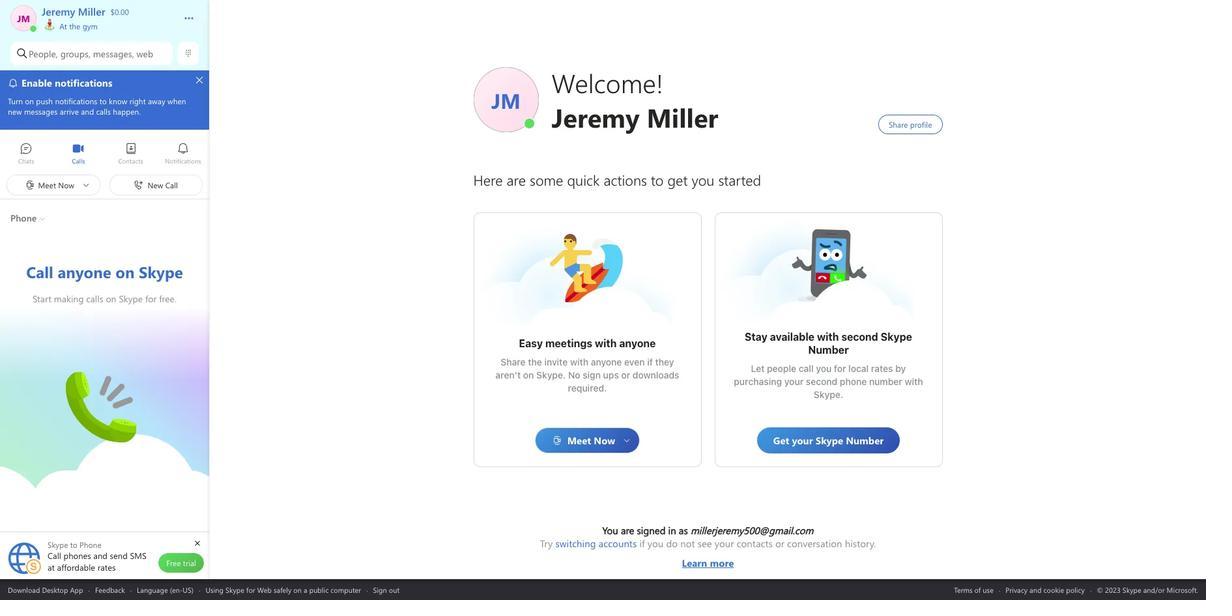 Task type: describe. For each thing, give the bounding box(es) containing it.
us)
[[183, 585, 194, 595]]

history.
[[845, 537, 877, 550]]

downloads
[[633, 370, 680, 381]]

web
[[257, 585, 272, 595]]

anyone inside share the invite with anyone even if they aren't on skype. no sign ups or downloads required.
[[591, 357, 622, 368]]

share
[[501, 357, 526, 368]]

use
[[983, 585, 994, 595]]

let
[[752, 363, 765, 374]]

0 vertical spatial anyone
[[620, 338, 656, 350]]

even
[[625, 357, 645, 368]]

local
[[849, 363, 869, 374]]

language (en-us)
[[137, 585, 194, 595]]

feedback link
[[95, 585, 125, 595]]

your inside try switching accounts if you do not see your contacts or conversation history. learn more
[[715, 537, 735, 550]]

in
[[669, 524, 677, 537]]

terms
[[955, 585, 973, 595]]

people, groups, messages, web
[[29, 47, 153, 60]]

people,
[[29, 47, 58, 60]]

the for invite
[[528, 357, 542, 368]]

number
[[809, 344, 849, 356]]

the for gym
[[69, 21, 80, 31]]

if inside try switching accounts if you do not see your contacts or conversation history. learn more
[[640, 537, 645, 550]]

sign
[[583, 370, 601, 381]]

sign out link
[[373, 585, 400, 595]]

meetings
[[546, 338, 593, 350]]

you inside try switching accounts if you do not see your contacts or conversation history. learn more
[[648, 537, 664, 550]]

your inside let people call you for local rates by purchasing your second phone number with skype.
[[785, 376, 804, 387]]

language
[[137, 585, 168, 595]]

using skype for web safely on a public computer link
[[206, 585, 361, 595]]

phone
[[840, 376, 867, 387]]

skype inside stay available with second skype number
[[881, 331, 913, 343]]

language (en-us) link
[[137, 585, 194, 595]]

invite
[[545, 357, 568, 368]]

messages,
[[93, 47, 134, 60]]

sign
[[373, 585, 387, 595]]

or inside try switching accounts if you do not see your contacts or conversation history. learn more
[[776, 537, 785, 550]]

stay available with second skype number
[[745, 331, 915, 356]]

learn
[[682, 557, 708, 570]]

people
[[768, 363, 797, 374]]

easy
[[519, 338, 543, 350]]

second inside stay available with second skype number
[[842, 331, 879, 343]]

purchasing
[[734, 376, 783, 387]]

whosthis
[[790, 226, 830, 240]]

at the gym button
[[42, 0, 171, 123]]

privacy and cookie policy link
[[1006, 585, 1086, 595]]

download
[[8, 585, 40, 595]]

terms of use link
[[955, 585, 994, 595]]

privacy
[[1006, 585, 1028, 595]]

download desktop app
[[8, 585, 83, 595]]

at
[[60, 21, 67, 31]]

ups
[[604, 370, 619, 381]]

mansurfer
[[549, 233, 595, 246]]

safely
[[274, 585, 292, 595]]

share the invite with anyone even if they aren't on skype. no sign ups or downloads required.
[[496, 357, 682, 394]]

(en-
[[170, 585, 183, 595]]

using skype for web safely on a public computer
[[206, 585, 361, 595]]

skype. inside let people call you for local rates by purchasing your second phone number with skype.
[[814, 389, 844, 400]]

signed
[[637, 524, 666, 537]]

a
[[304, 585, 308, 595]]

gym
[[83, 21, 98, 31]]

on inside share the invite with anyone even if they aren't on skype. no sign ups or downloads required.
[[523, 370, 534, 381]]

contacts
[[737, 537, 773, 550]]

or inside share the invite with anyone even if they aren't on skype. no sign ups or downloads required.
[[622, 370, 631, 381]]

computer
[[331, 585, 361, 595]]

stay
[[745, 331, 768, 343]]

switching
[[556, 537, 596, 550]]

at the gym
[[57, 21, 98, 31]]

web
[[137, 47, 153, 60]]

groups,
[[60, 47, 91, 60]]

required.
[[568, 383, 607, 394]]

with inside share the invite with anyone even if they aren't on skype. no sign ups or downloads required.
[[571, 357, 589, 368]]



Task type: vqa. For each thing, say whether or not it's contained in the screenshot.
the bottommost the
yes



Task type: locate. For each thing, give the bounding box(es) containing it.
0 vertical spatial or
[[622, 370, 631, 381]]

on down share
[[523, 370, 534, 381]]

on
[[523, 370, 534, 381], [294, 585, 302, 595]]

easy meetings with anyone
[[519, 338, 656, 350]]

1 horizontal spatial skype
[[881, 331, 913, 343]]

with inside stay available with second skype number
[[818, 331, 839, 343]]

1 vertical spatial you
[[648, 537, 664, 550]]

see
[[698, 537, 713, 550]]

the
[[69, 21, 80, 31], [528, 357, 542, 368]]

1 horizontal spatial second
[[842, 331, 879, 343]]

you are signed in as
[[603, 524, 691, 537]]

you right call at the right of the page
[[817, 363, 832, 374]]

with down by
[[905, 376, 924, 387]]

you
[[603, 524, 619, 537]]

let people call you for local rates by purchasing your second phone number with skype.
[[734, 363, 926, 400]]

second up 'local'
[[842, 331, 879, 343]]

1 vertical spatial second
[[806, 376, 838, 387]]

0 horizontal spatial for
[[246, 585, 255, 595]]

1 horizontal spatial the
[[528, 357, 542, 368]]

0 horizontal spatial you
[[648, 537, 664, 550]]

0 horizontal spatial on
[[294, 585, 302, 595]]

for left web
[[246, 585, 255, 595]]

0 vertical spatial you
[[817, 363, 832, 374]]

the right at on the left
[[69, 21, 80, 31]]

0 vertical spatial on
[[523, 370, 534, 381]]

no
[[569, 370, 581, 381]]

skype
[[881, 331, 913, 343], [226, 585, 244, 595]]

0 horizontal spatial if
[[640, 537, 645, 550]]

1 vertical spatial skype.
[[814, 389, 844, 400]]

anyone up even
[[620, 338, 656, 350]]

do
[[667, 537, 678, 550]]

anyone
[[620, 338, 656, 350], [591, 357, 622, 368]]

by
[[896, 363, 907, 374]]

they
[[656, 357, 675, 368]]

or right ups
[[622, 370, 631, 381]]

anyone up ups
[[591, 357, 622, 368]]

try
[[540, 537, 553, 550]]

terms of use
[[955, 585, 994, 595]]

if right the 'are'
[[640, 537, 645, 550]]

1 vertical spatial your
[[715, 537, 735, 550]]

aren't
[[496, 370, 521, 381]]

desktop
[[42, 585, 68, 595]]

of
[[975, 585, 982, 595]]

tab list
[[0, 137, 209, 173]]

the inside share the invite with anyone even if they aren't on skype. no sign ups or downloads required.
[[528, 357, 542, 368]]

if
[[648, 357, 653, 368], [640, 537, 645, 550]]

app
[[70, 585, 83, 595]]

0 vertical spatial second
[[842, 331, 879, 343]]

with up ups
[[595, 338, 617, 350]]

switching accounts link
[[556, 537, 637, 550]]

0 horizontal spatial skype
[[226, 585, 244, 595]]

1 horizontal spatial your
[[785, 376, 804, 387]]

1 horizontal spatial if
[[648, 357, 653, 368]]

policy
[[1067, 585, 1086, 595]]

second
[[842, 331, 879, 343], [806, 376, 838, 387]]

skype right using
[[226, 585, 244, 595]]

0 vertical spatial the
[[69, 21, 80, 31]]

1 horizontal spatial skype.
[[814, 389, 844, 400]]

1 vertical spatial skype
[[226, 585, 244, 595]]

or
[[622, 370, 631, 381], [776, 537, 785, 550]]

second inside let people call you for local rates by purchasing your second phone number with skype.
[[806, 376, 838, 387]]

cookie
[[1044, 585, 1065, 595]]

rates
[[872, 363, 894, 374]]

for inside let people call you for local rates by purchasing your second phone number with skype.
[[835, 363, 847, 374]]

conversation
[[788, 537, 843, 550]]

skype. down phone
[[814, 389, 844, 400]]

canyoutalk
[[66, 365, 115, 378]]

with
[[818, 331, 839, 343], [595, 338, 617, 350], [571, 357, 589, 368], [905, 376, 924, 387]]

the inside at the gym button
[[69, 21, 80, 31]]

1 vertical spatial for
[[246, 585, 255, 595]]

or right contacts
[[776, 537, 785, 550]]

0 horizontal spatial or
[[622, 370, 631, 381]]

for left 'local'
[[835, 363, 847, 374]]

1 horizontal spatial you
[[817, 363, 832, 374]]

skype up by
[[881, 331, 913, 343]]

skype. inside share the invite with anyone even if they aren't on skype. no sign ups or downloads required.
[[537, 370, 566, 381]]

privacy and cookie policy
[[1006, 585, 1086, 595]]

0 horizontal spatial your
[[715, 537, 735, 550]]

1 horizontal spatial or
[[776, 537, 785, 550]]

sign out
[[373, 585, 400, 595]]

0 vertical spatial for
[[835, 363, 847, 374]]

accounts
[[599, 537, 637, 550]]

0 horizontal spatial skype.
[[537, 370, 566, 381]]

if inside share the invite with anyone even if they aren't on skype. no sign ups or downloads required.
[[648, 357, 653, 368]]

with inside let people call you for local rates by purchasing your second phone number with skype.
[[905, 376, 924, 387]]

on left a
[[294, 585, 302, 595]]

1 horizontal spatial for
[[835, 363, 847, 374]]

learn more link
[[540, 550, 877, 570]]

download desktop app link
[[8, 585, 83, 595]]

1 vertical spatial on
[[294, 585, 302, 595]]

0 vertical spatial skype.
[[537, 370, 566, 381]]

try switching accounts if you do not see your contacts or conversation history. learn more
[[540, 537, 877, 570]]

people, groups, messages, web button
[[10, 42, 173, 65]]

1 vertical spatial anyone
[[591, 357, 622, 368]]

you
[[817, 363, 832, 374], [648, 537, 664, 550]]

0 vertical spatial if
[[648, 357, 653, 368]]

feedback
[[95, 585, 125, 595]]

your
[[785, 376, 804, 387], [715, 537, 735, 550]]

second down call at the right of the page
[[806, 376, 838, 387]]

you inside let people call you for local rates by purchasing your second phone number with skype.
[[817, 363, 832, 374]]

skype. down invite
[[537, 370, 566, 381]]

your right see
[[715, 537, 735, 550]]

for
[[835, 363, 847, 374], [246, 585, 255, 595]]

with up no
[[571, 357, 589, 368]]

out
[[389, 585, 400, 595]]

1 vertical spatial if
[[640, 537, 645, 550]]

1 vertical spatial or
[[776, 537, 785, 550]]

skype.
[[537, 370, 566, 381], [814, 389, 844, 400]]

public
[[310, 585, 329, 595]]

are
[[621, 524, 635, 537]]

the down easy
[[528, 357, 542, 368]]

number
[[870, 376, 903, 387]]

your down call at the right of the page
[[785, 376, 804, 387]]

0 horizontal spatial the
[[69, 21, 80, 31]]

if up downloads
[[648, 357, 653, 368]]

and
[[1030, 585, 1042, 595]]

as
[[679, 524, 688, 537]]

1 horizontal spatial on
[[523, 370, 534, 381]]

available
[[770, 331, 815, 343]]

call
[[799, 363, 814, 374]]

0 horizontal spatial second
[[806, 376, 838, 387]]

you left do
[[648, 537, 664, 550]]

0 vertical spatial your
[[785, 376, 804, 387]]

not
[[681, 537, 695, 550]]

more
[[710, 557, 735, 570]]

with up number
[[818, 331, 839, 343]]

using
[[206, 585, 224, 595]]

0 vertical spatial skype
[[881, 331, 913, 343]]

1 vertical spatial the
[[528, 357, 542, 368]]



